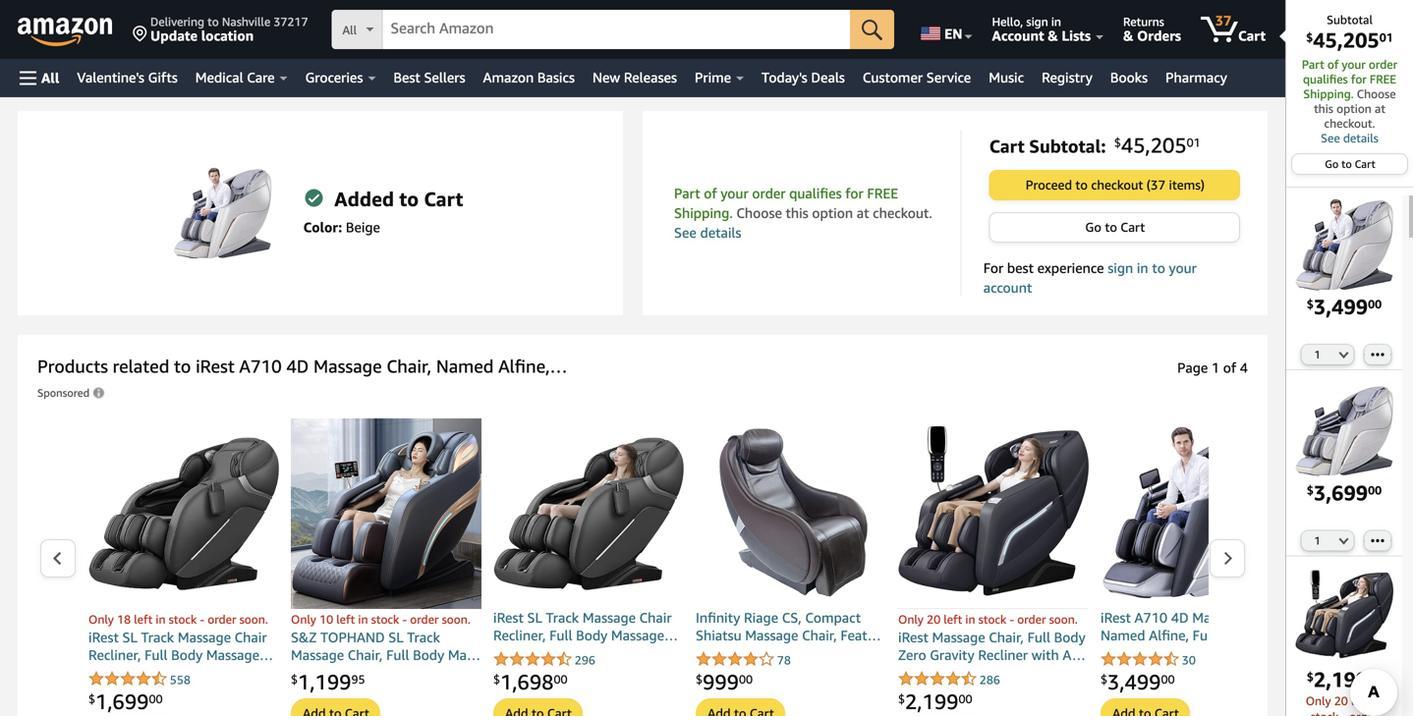 Task type: vqa. For each thing, say whether or not it's contained in the screenshot.
Most
no



Task type: describe. For each thing, give the bounding box(es) containing it.
hello,
[[992, 15, 1023, 29]]

for
[[984, 260, 1004, 276]]

$ 3,499 00 inside navigation navigation
[[1307, 294, 1382, 319]]

only inside only 20 left in stock - orde
[[1306, 694, 1331, 708]]

part for topmost see details link
[[1302, 57, 1325, 71]]

checkout. for leftmost see details link
[[873, 205, 932, 221]]

558
[[170, 673, 191, 687]]

customer service
[[863, 69, 971, 86]]

irest sl track massage chair recliner, full body massage chair with zero gravity, airbags, heating, and foot massage image
[[493, 419, 684, 609]]

this for leftmost see details link
[[786, 205, 809, 221]]

added
[[334, 187, 394, 211]]

delivering
[[150, 15, 204, 29]]

a…
[[1063, 647, 1086, 664]]

body inside irest a710 4d massage chair, named alfine, full body shi…
[[1219, 628, 1251, 644]]

location
[[201, 28, 254, 44]]

list containing 1,199
[[77, 419, 1413, 716]]

previous image
[[52, 552, 63, 566]]

releases
[[624, 69, 677, 86]]

irest sl track massage chair recliner, full body massage…
[[493, 610, 678, 644]]

irest sl track massage chair recliner, full body massage chair, zero gravity, bluetooth speaker, airbags, heating, and foot m image
[[88, 419, 279, 609]]

all button
[[11, 59, 68, 97]]

irest massage chair, full body zero gravity recliner with ai voice control, sl track, bluetooth, yoga stretching, foot rollers, airbags, heating (black) image
[[1295, 569, 1394, 667]]

part for leftmost see details link
[[674, 185, 700, 201]]

only 18 left in stock - order soon. irest sl track massage chair recliner, full body massage…
[[88, 613, 273, 664]]

2,199 inside list
[[905, 689, 959, 714]]

1 for 3,499
[[1314, 348, 1321, 361]]

stock for chair,
[[979, 613, 1007, 627]]

left for tophand
[[336, 613, 355, 627]]

soon. inside only 10 left in stock - order soon. s&z tophand sl track massage chair, full body ma… $ 1,199 95
[[442, 613, 471, 627]]

irest 2023 4d massage chair recliner system, zero gravity shiatsu massager with ai voice control, sl track, heating, touch screen, quick access buttons (beige) image
[[1295, 382, 1394, 481]]

0 vertical spatial see details link
[[1296, 131, 1403, 145]]

0 horizontal spatial a710
[[239, 356, 282, 377]]

chair, inside the infinity riage cs, compact shiatsu massage chair, feat…
[[802, 628, 837, 644]]

add to cart submit for 1,698
[[494, 700, 582, 716]]

track inside irest sl track massage chair recliner, full body massage…
[[546, 610, 579, 626]]

1 horizontal spatial of
[[1223, 360, 1237, 376]]

go to cart inside navigation navigation
[[1325, 158, 1376, 171]]

soon. for 2,199
[[1049, 613, 1078, 627]]

page 1 of 4
[[1177, 360, 1248, 376]]

4d inside irest a710 4d massage chair, named alfine, full body shi…
[[1171, 610, 1189, 626]]

related
[[113, 356, 169, 377]]

order for with
[[1017, 613, 1046, 627]]

en link
[[909, 5, 981, 54]]

1 vertical spatial details
[[700, 225, 742, 241]]

1,699
[[95, 689, 149, 714]]

massage… inside the only 18 left in stock - order soon. irest sl track massage chair recliner, full body massage…
[[206, 647, 273, 664]]

body inside the only 18 left in stock - order soon. irest sl track massage chair recliner, full body massage…
[[171, 647, 203, 664]]

massage inside irest a710 4d massage chair, named alfine, full body shi…
[[1192, 610, 1246, 626]]

qualifies for leftmost see details link
[[789, 185, 842, 201]]

0 horizontal spatial $ 3,499 00
[[1101, 670, 1175, 694]]

today's deals
[[762, 69, 845, 86]]

new
[[593, 69, 620, 86]]

returns
[[1123, 15, 1165, 29]]

registry link
[[1033, 64, 1102, 91]]

returns & orders
[[1123, 15, 1181, 44]]

infinity
[[696, 610, 740, 626]]

in left lists
[[1051, 15, 1061, 29]]

deals
[[811, 69, 845, 86]]

riage
[[744, 610, 778, 626]]

to inside the sign in to your account
[[1152, 260, 1165, 276]]

(37
[[1147, 177, 1166, 193]]

none submit inside all search field
[[850, 10, 895, 49]]

infinity riage cs, compact shiatsu massage chair, feat…
[[696, 610, 881, 644]]

1 horizontal spatial irest a710 4d massage chair, named alfine, full body shiatsu zero gravity recliner with yoga stretching, sl track, automatic calfrest extension, calf kneading (beige-closed footrest) image
[[1295, 196, 1394, 294]]

37217
[[274, 15, 308, 29]]

- inside only 20 left in stock - orde
[[1342, 710, 1347, 716]]

irest inside the only 18 left in stock - order soon. irest sl track massage chair recliner, full body massage…
[[88, 630, 119, 646]]

best
[[1007, 260, 1034, 276]]

0 vertical spatial go to cart link
[[1293, 154, 1407, 174]]

1 vertical spatial go to cart link
[[990, 213, 1239, 242]]

78
[[777, 653, 791, 667]]

1 right 'page' at right
[[1212, 360, 1220, 376]]

1 horizontal spatial irest sl track massage chair recliner, full body massage… link
[[493, 609, 684, 648]]

0 horizontal spatial 4d
[[286, 356, 309, 377]]

qualifies for topmost see details link
[[1303, 72, 1348, 86]]

558 link
[[88, 671, 191, 689]]

proceed
[[1026, 177, 1072, 193]]

massage inside irest sl track massage chair recliner, full body massage…
[[583, 610, 636, 626]]

$ inside $ 999 00
[[696, 673, 703, 686]]

infinity riage cs, compact shiatsu massage chair, feat… link
[[696, 609, 887, 648]]

best
[[394, 69, 420, 86]]

& for returns
[[1123, 28, 1134, 44]]

irest right related at the left
[[196, 356, 235, 377]]

irest a710 4d massage chair, named alfine, full body shi…
[[1101, 610, 1288, 644]]

sellers
[[424, 69, 465, 86]]

valentine's gifts link
[[68, 64, 186, 91]]

00 inside $ 999 00
[[739, 673, 753, 686]]

0 horizontal spatial irest sl track massage chair recliner, full body massage… link
[[88, 629, 279, 668]]

color: beige
[[303, 219, 380, 236]]

your for leftmost see details link
[[721, 185, 749, 201]]

recliner, inside irest sl track massage chair recliner, full body massage…
[[493, 628, 546, 644]]

0 horizontal spatial $ 2,199 00
[[898, 689, 973, 714]]

all inside button
[[41, 70, 59, 86]]

go inside navigation navigation
[[1325, 158, 1339, 171]]

0 horizontal spatial go
[[1085, 220, 1102, 235]]

color:
[[303, 219, 342, 236]]

0 horizontal spatial irest a710 4d massage chair, named alfine, full body shiatsu zero gravity recliner with yoga stretching, sl track, automatic calfrest extension, calf kneading (beige-closed footrest) image
[[174, 164, 272, 262]]

basics
[[538, 69, 575, 86]]

best sellers link
[[385, 64, 474, 91]]

see for topmost see details link
[[1321, 131, 1340, 145]]

full inside irest a710 4d massage chair, named alfine, full body shi…
[[1193, 628, 1216, 644]]

for for leftmost see details link
[[845, 185, 864, 201]]

0 horizontal spatial see details link
[[674, 225, 742, 241]]

massage inside only 10 left in stock - order soon. s&z tophand sl track massage chair, full body ma… $ 1,199 95
[[291, 647, 344, 664]]

add to cart submit for 3,499
[[1102, 700, 1189, 716]]

option for topmost see details link
[[1337, 102, 1372, 115]]

infinity riage cs, compact shiatsu massage chair, featuring zero-gravity recliner, lumbar heat, and four-node massage robot, image
[[696, 419, 887, 609]]

999
[[703, 670, 739, 694]]

in for only 20 left in stock - order soon. irest massage chair, full body zero gravity recliner with a…
[[966, 613, 976, 627]]

00 inside $ 3,699 00
[[1368, 484, 1382, 497]]

soon. for 1,699
[[239, 613, 268, 627]]

valentine's
[[77, 69, 144, 86]]

amazon basics link
[[474, 64, 584, 91]]

$ 2,199 00 inside navigation navigation
[[1307, 667, 1382, 692]]

s&z
[[291, 630, 317, 646]]

this for topmost see details link
[[1314, 102, 1334, 115]]

massage inside only 20 left in stock - order soon. irest massage chair, full body zero gravity recliner with a…
[[932, 630, 985, 646]]

cs,
[[782, 610, 802, 626]]

for best experience
[[984, 260, 1108, 276]]

chair, inside only 10 left in stock - order soon. s&z tophand sl track massage chair, full body ma… $ 1,199 95
[[348, 647, 383, 664]]

see for leftmost see details link
[[674, 225, 697, 241]]

irest inside irest sl track massage chair recliner, full body massage…
[[493, 610, 524, 626]]

tophand
[[320, 630, 385, 646]]

2,199 inside navigation navigation
[[1314, 667, 1368, 692]]

prime
[[695, 69, 731, 86]]

account
[[984, 280, 1032, 296]]

78 link
[[696, 652, 791, 669]]

$ inside $ 3,699 00
[[1307, 484, 1314, 497]]

new releases link
[[584, 64, 686, 91]]

00 inside $ 1,698 00
[[554, 673, 568, 686]]

part of your order qualifies for free shipping. for leftmost see details link
[[674, 185, 898, 221]]

$ 1,698 00
[[493, 670, 568, 694]]

massage inside the infinity riage cs, compact shiatsu massage chair, feat…
[[745, 628, 798, 644]]

0 horizontal spatial named
[[436, 356, 494, 377]]

feat…
[[841, 628, 881, 644]]

0 horizontal spatial free
[[867, 185, 898, 201]]

296
[[575, 653, 596, 667]]

cart subtotal: $ 45,205 01
[[989, 133, 1201, 157]]

en
[[945, 26, 963, 42]]

service
[[927, 69, 971, 86]]

your for topmost see details link
[[1342, 57, 1366, 71]]

01 inside subtotal $ 45,205 01
[[1380, 30, 1393, 44]]

chair, inside only 20 left in stock - order soon. irest massage chair, full body zero gravity recliner with a…
[[989, 630, 1024, 646]]

subtotal:
[[1029, 136, 1106, 157]]

irest inside irest a710 4d massage chair, named alfine, full body shi…
[[1101, 610, 1131, 626]]

286
[[980, 673, 1000, 687]]

details inside navigation navigation
[[1343, 131, 1379, 145]]

of for topmost see details link
[[1328, 57, 1339, 71]]

all inside search field
[[342, 23, 357, 37]]

left for sl
[[134, 613, 153, 627]]

00 inside $ 1,699 00
[[149, 692, 163, 706]]

beige
[[346, 219, 380, 236]]

medical care link
[[186, 64, 296, 91]]

full inside the only 18 left in stock - order soon. irest sl track massage chair recliner, full body massage…
[[145, 647, 168, 664]]

sl inside irest sl track massage chair recliner, full body massage…
[[527, 610, 542, 626]]

dropdown image for 3,499
[[1339, 351, 1349, 359]]

dropdown image for 3,699
[[1339, 537, 1349, 545]]

chair inside the only 18 left in stock - order soon. irest sl track massage chair recliner, full body massage…
[[235, 630, 267, 646]]

customer service link
[[854, 64, 980, 91]]

All search field
[[332, 10, 895, 51]]

1 vertical spatial 3,499
[[1108, 670, 1161, 694]]

track inside only 10 left in stock - order soon. s&z tophand sl track massage chair, full body ma… $ 1,199 95
[[407, 630, 440, 646]]

pharmacy link
[[1157, 64, 1236, 91]]

shipping. for leftmost see details link
[[674, 205, 733, 221]]

best sellers
[[394, 69, 465, 86]]

45,205 inside subtotal $ 45,205 01
[[1313, 28, 1380, 52]]

choose this option at checkout. see details for leftmost see details link
[[674, 205, 932, 241]]

1 vertical spatial go to cart
[[1085, 220, 1145, 235]]

items)
[[1169, 177, 1205, 193]]

stock for sl
[[371, 613, 399, 627]]

track inside the only 18 left in stock - order soon. irest sl track massage chair recliner, full body massage…
[[141, 630, 174, 646]]

sign inside navigation navigation
[[1026, 15, 1048, 29]]

chair inside irest sl track massage chair recliner, full body massage…
[[639, 610, 672, 626]]

sponsored button
[[37, 383, 106, 403]]

groceries link
[[296, 64, 385, 91]]

18
[[117, 613, 131, 627]]

amazon basics
[[483, 69, 575, 86]]

page
[[1177, 360, 1208, 376]]

zero
[[898, 647, 926, 664]]

1 vertical spatial 45,205
[[1121, 133, 1187, 157]]

only for sl
[[88, 613, 114, 627]]

orders
[[1137, 28, 1181, 44]]

massage… inside irest sl track massage chair recliner, full body massage…
[[611, 628, 678, 644]]

full inside only 20 left in stock - order soon. irest massage chair, full body zero gravity recliner with a…
[[1028, 630, 1051, 646]]

sl inside the only 18 left in stock - order soon. irest sl track massage chair recliner, full body massage…
[[122, 630, 137, 646]]

recliner, inside the only 18 left in stock - order soon. irest sl track massage chair recliner, full body massage…
[[88, 647, 141, 664]]

in for only 18 left in stock - order soon. irest sl track massage chair recliner, full body massage…
[[156, 613, 166, 627]]

subtotal
[[1327, 13, 1373, 27]]

1,698
[[500, 670, 554, 694]]

in for only 20 left in stock - orde
[[1373, 694, 1383, 708]]

sign inside the sign in to your account
[[1108, 260, 1133, 276]]



Task type: locate. For each thing, give the bounding box(es) containing it.
delivering to nashville 37217 update location
[[150, 15, 308, 44]]

amazon
[[483, 69, 534, 86]]

chair,
[[387, 356, 432, 377], [1249, 610, 1284, 626], [802, 628, 837, 644], [989, 630, 1024, 646], [348, 647, 383, 664]]

0 horizontal spatial recliner,
[[88, 647, 141, 664]]

shipping. for topmost see details link
[[1304, 87, 1354, 101]]

1 vertical spatial choose
[[737, 205, 782, 221]]

1 horizontal spatial go to cart
[[1325, 158, 1376, 171]]

1 horizontal spatial recliner,
[[493, 628, 546, 644]]

30 link
[[1101, 652, 1196, 669]]

order inside only 20 left in stock - order soon. irest massage chair, full body zero gravity recliner with a…
[[1017, 613, 1046, 627]]

free inside navigation navigation
[[1370, 72, 1397, 86]]

left
[[134, 613, 153, 627], [336, 613, 355, 627], [944, 613, 962, 627], [1351, 694, 1370, 708]]

- for full
[[1010, 613, 1014, 627]]

1 horizontal spatial at
[[1375, 102, 1386, 115]]

add to cart submit down $ 999 00
[[697, 700, 784, 716]]

- inside the only 18 left in stock - order soon. irest sl track massage chair recliner, full body massage…
[[200, 613, 205, 627]]

0 vertical spatial shipping.
[[1304, 87, 1354, 101]]

full up with
[[1028, 630, 1051, 646]]

2 add to cart submit from the left
[[494, 700, 582, 716]]

20 for only 20 left in stock - order soon. irest massage chair, full body zero gravity recliner with a…
[[927, 613, 941, 627]]

1 soon. from the left
[[239, 613, 268, 627]]

1 horizontal spatial 2,199
[[1314, 667, 1368, 692]]

0 horizontal spatial go to cart link
[[990, 213, 1239, 242]]

0 horizontal spatial see
[[674, 225, 697, 241]]

only 20 left in stock - orde
[[1306, 694, 1383, 716]]

45,205 down subtotal
[[1313, 28, 1380, 52]]

0 vertical spatial for
[[1351, 72, 1367, 86]]

see inside navigation navigation
[[1321, 131, 1340, 145]]

$ inside cart subtotal: $ 45,205 01
[[1114, 136, 1121, 149]]

soon. up a…
[[1049, 613, 1078, 627]]

0 vertical spatial of
[[1328, 57, 1339, 71]]

1 horizontal spatial for
[[1351, 72, 1367, 86]]

update
[[150, 28, 198, 44]]

account
[[992, 28, 1044, 44]]

1 vertical spatial of
[[704, 185, 717, 201]]

choose inside navigation navigation
[[1357, 87, 1396, 101]]

stock inside the only 18 left in stock - order soon. irest sl track massage chair recliner, full body massage…
[[169, 613, 197, 627]]

order for massage…
[[208, 613, 236, 627]]

today's
[[762, 69, 808, 86]]

0 vertical spatial details
[[1343, 131, 1379, 145]]

option inside navigation navigation
[[1337, 102, 1372, 115]]

& left lists
[[1048, 28, 1058, 44]]

full left ma…
[[386, 647, 409, 664]]

1 horizontal spatial your
[[1169, 260, 1197, 276]]

2 & from the left
[[1123, 28, 1134, 44]]

for inside navigation navigation
[[1351, 72, 1367, 86]]

0 vertical spatial sign
[[1026, 15, 1048, 29]]

only inside only 10 left in stock - order soon. s&z tophand sl track massage chair, full body ma… $ 1,199 95
[[291, 613, 316, 627]]

track right tophand
[[407, 630, 440, 646]]

$
[[1306, 30, 1313, 44], [1114, 136, 1121, 149], [1307, 297, 1314, 311], [1307, 484, 1314, 497], [1307, 670, 1314, 684], [291, 673, 298, 686], [493, 673, 500, 686], [696, 673, 703, 686], [1101, 673, 1108, 686], [88, 692, 95, 706], [898, 692, 905, 706]]

0 horizontal spatial shipping.
[[674, 205, 733, 221]]

in right 18
[[156, 613, 166, 627]]

list
[[77, 419, 1413, 716]]

$ inside only 10 left in stock - order soon. s&z tophand sl track massage chair, full body ma… $ 1,199 95
[[291, 673, 298, 686]]

- right 18
[[200, 613, 205, 627]]

only left 18
[[88, 613, 114, 627]]

$ 3,499 00
[[1307, 294, 1382, 319], [1101, 670, 1175, 694]]

part of your order qualifies for free shipping. inside navigation navigation
[[1302, 57, 1398, 101]]

0 horizontal spatial 45,205
[[1121, 133, 1187, 157]]

1 vertical spatial all
[[41, 70, 59, 86]]

sl right tophand
[[388, 630, 404, 646]]

only up zero
[[898, 613, 924, 627]]

with
[[1032, 647, 1059, 664]]

in up tophand
[[358, 613, 368, 627]]

1 vertical spatial a710
[[1135, 610, 1168, 626]]

0 horizontal spatial &
[[1048, 28, 1058, 44]]

0 vertical spatial recliner,
[[493, 628, 546, 644]]

1 horizontal spatial choose
[[1357, 87, 1396, 101]]

0 vertical spatial dropdown image
[[1339, 351, 1349, 359]]

track
[[546, 610, 579, 626], [141, 630, 174, 646], [407, 630, 440, 646]]

$ inside $ 1,698 00
[[493, 673, 500, 686]]

named up 30 "link"
[[1101, 628, 1146, 644]]

add to cart submit for 1,199
[[292, 700, 379, 716]]

1 horizontal spatial 3,499
[[1314, 294, 1368, 319]]

in inside only 20 left in stock - orde
[[1373, 694, 1383, 708]]

1 horizontal spatial part
[[1302, 57, 1325, 71]]

0 horizontal spatial part
[[674, 185, 700, 201]]

- down irest massage chair, full body zero gravity recliner with ai voice control, sl track, bluetooth, yoga stretching, foot rollers, airbags, heating (black) image
[[1342, 710, 1347, 716]]

only down irest massage chair, full body zero gravity recliner with ai voice control, sl track, bluetooth, yoga stretching, foot rollers, airbags, heating (black) image
[[1306, 694, 1331, 708]]

track up 296 link
[[546, 610, 579, 626]]

part inside navigation navigation
[[1302, 57, 1325, 71]]

286 link
[[898, 671, 1000, 689]]

0 vertical spatial this
[[1314, 102, 1334, 115]]

1
[[1314, 348, 1321, 361], [1212, 360, 1220, 376], [1314, 535, 1321, 548]]

full inside irest sl track massage chair recliner, full body massage…
[[549, 628, 572, 644]]

account & lists
[[992, 28, 1091, 44]]

20 inside only 20 left in stock - order soon. irest massage chair, full body zero gravity recliner with a…
[[927, 613, 941, 627]]

add to cart submit for 999
[[697, 700, 784, 716]]

0 horizontal spatial sign
[[1026, 15, 1048, 29]]

at
[[1375, 102, 1386, 115], [857, 205, 869, 221]]

body inside only 20 left in stock - order soon. irest massage chair, full body zero gravity recliner with a…
[[1054, 630, 1086, 646]]

- for massage
[[200, 613, 205, 627]]

chair
[[639, 610, 672, 626], [235, 630, 267, 646]]

37
[[1216, 12, 1232, 29]]

hello, sign in
[[992, 15, 1061, 29]]

1 dropdown image from the top
[[1339, 351, 1349, 359]]

choose
[[1357, 87, 1396, 101], [737, 205, 782, 221]]

1 & from the left
[[1048, 28, 1058, 44]]

your
[[1342, 57, 1366, 71], [721, 185, 749, 201], [1169, 260, 1197, 276]]

1 right 4
[[1314, 348, 1321, 361]]

1 vertical spatial at
[[857, 205, 869, 221]]

0 horizontal spatial details
[[700, 225, 742, 241]]

only for massage
[[898, 613, 924, 627]]

0 vertical spatial all
[[342, 23, 357, 37]]

sl up 296 link
[[527, 610, 542, 626]]

01 inside cart subtotal: $ 45,205 01
[[1187, 136, 1201, 149]]

this inside navigation navigation
[[1314, 102, 1334, 115]]

massage
[[314, 356, 382, 377], [583, 610, 636, 626], [1192, 610, 1246, 626], [745, 628, 798, 644], [178, 630, 231, 646], [932, 630, 985, 646], [291, 647, 344, 664]]

stock down irest massage chair, full body zero gravity recliner with ai voice control, sl track, bluetooth, yoga stretching, foot rollers, airbags, heating (black) image
[[1311, 710, 1339, 716]]

$ 2,199 00 up only 20 left in stock - orde
[[1307, 667, 1382, 692]]

only 20 left in stock - order soon. irest massage chair, full body zero gravity recliner with a…
[[898, 613, 1086, 664]]

left for massage
[[944, 613, 962, 627]]

details
[[1343, 131, 1379, 145], [700, 225, 742, 241]]

at inside navigation
[[1375, 102, 1386, 115]]

0 horizontal spatial track
[[141, 630, 174, 646]]

order for ma…
[[410, 613, 439, 627]]

0 horizontal spatial 20
[[927, 613, 941, 627]]

left up tophand
[[336, 613, 355, 627]]

all up groceries link
[[342, 23, 357, 37]]

1 horizontal spatial sign
[[1108, 260, 1133, 276]]

only up s&z
[[291, 613, 316, 627]]

- for track
[[402, 613, 407, 627]]

$ inside $ 1,699 00
[[88, 692, 95, 706]]

body left shi… on the right
[[1219, 628, 1251, 644]]

left right 18
[[134, 613, 153, 627]]

books
[[1110, 69, 1148, 86]]

1 vertical spatial qualifies
[[789, 185, 842, 201]]

- up the s&z tophand sl track massage chair, full body ma… link
[[402, 613, 407, 627]]

1 vertical spatial 20
[[1334, 694, 1348, 708]]

dropdown image down $ 3,699 00 on the right of page
[[1339, 537, 1349, 545]]

1 horizontal spatial choose this option at checkout. see details
[[1314, 87, 1396, 145]]

stock inside only 20 left in stock - order soon. irest massage chair, full body zero gravity recliner with a…
[[979, 613, 1007, 627]]

1 horizontal spatial chair
[[639, 610, 672, 626]]

0 vertical spatial 3,499
[[1314, 294, 1368, 319]]

in down irest massage chair, full body zero gravity recliner with ai voice control, sl track, bluetooth, yoga stretching, foot rollers, airbags, heating (black) image
[[1373, 694, 1383, 708]]

choose this option at checkout. see details
[[1314, 87, 1396, 145], [674, 205, 932, 241]]

cart inside cart subtotal: $ 45,205 01
[[989, 136, 1025, 157]]

stock inside only 20 left in stock - orde
[[1311, 710, 1339, 716]]

0 horizontal spatial chair
[[235, 630, 267, 646]]

1 vertical spatial checkout.
[[873, 205, 932, 221]]

0 horizontal spatial sl
[[122, 630, 137, 646]]

go to cart
[[1325, 158, 1376, 171], [1085, 220, 1145, 235]]

0 horizontal spatial 2,199
[[905, 689, 959, 714]]

0 vertical spatial $ 3,499 00
[[1307, 294, 1382, 319]]

sl inside only 10 left in stock - order soon. s&z tophand sl track massage chair, full body ma… $ 1,199 95
[[388, 630, 404, 646]]

irest up zero
[[898, 630, 929, 646]]

irest inside only 20 left in stock - order soon. irest massage chair, full body zero gravity recliner with a…
[[898, 630, 929, 646]]

1 horizontal spatial shipping.
[[1304, 87, 1354, 101]]

& left 'orders'
[[1123, 28, 1134, 44]]

for for topmost see details link
[[1351, 72, 1367, 86]]

alfine,…
[[498, 356, 568, 377]]

in for only 10 left in stock - order soon. s&z tophand sl track massage chair, full body ma… $ 1,199 95
[[358, 613, 368, 627]]

of inside navigation navigation
[[1328, 57, 1339, 71]]

massage inside the only 18 left in stock - order soon. irest sl track massage chair recliner, full body massage…
[[178, 630, 231, 646]]

1 vertical spatial free
[[867, 185, 898, 201]]

amazon image
[[18, 18, 113, 47]]

95
[[351, 673, 365, 686]]

today's deals link
[[753, 64, 854, 91]]

sign in to your account
[[984, 260, 1197, 296]]

sign
[[1026, 15, 1048, 29], [1108, 260, 1133, 276]]

2 horizontal spatial sl
[[527, 610, 542, 626]]

sponsored
[[37, 387, 90, 400]]

body up 558 in the left bottom of the page
[[171, 647, 203, 664]]

recliner, up 558 link
[[88, 647, 141, 664]]

left inside only 20 left in stock - orde
[[1351, 694, 1370, 708]]

valentine's gifts
[[77, 69, 178, 86]]

1 vertical spatial sign
[[1108, 260, 1133, 276]]

1,199
[[298, 670, 351, 694]]

medical
[[195, 69, 243, 86]]

named inside irest a710 4d massage chair, named alfine, full body shi…
[[1101, 628, 1146, 644]]

full inside only 10 left in stock - order soon. s&z tophand sl track massage chair, full body ma… $ 1,199 95
[[386, 647, 409, 664]]

1 for 3,699
[[1314, 535, 1321, 548]]

1 horizontal spatial free
[[1370, 72, 1397, 86]]

left inside only 10 left in stock - order soon. s&z tophand sl track massage chair, full body ma… $ 1,199 95
[[336, 613, 355, 627]]

order inside only 10 left in stock - order soon. s&z tophand sl track massage chair, full body ma… $ 1,199 95
[[410, 613, 439, 627]]

recliner, up 296 link
[[493, 628, 546, 644]]

0 horizontal spatial soon.
[[239, 613, 268, 627]]

part of your order qualifies for free shipping. for topmost see details link
[[1302, 57, 1398, 101]]

soon. up ma…
[[442, 613, 471, 627]]

full up 296 link
[[549, 628, 572, 644]]

irest a710 4d massage chair, named alfine, full body shiatsu zero gravity recliner with yoga stretching, sl track, automatic image
[[1101, 419, 1291, 609]]

left inside only 20 left in stock - order soon. irest massage chair, full body zero gravity recliner with a…
[[944, 613, 962, 627]]

body inside irest sl track massage chair recliner, full body massage…
[[576, 628, 608, 644]]

stock for track
[[169, 613, 197, 627]]

irest up 30 "link"
[[1101, 610, 1131, 626]]

part of your order qualifies for free shipping.
[[1302, 57, 1398, 101], [674, 185, 898, 221]]

stock right 18
[[169, 613, 197, 627]]

irest sl track massage chair recliner, full body massage… link up 296
[[493, 609, 684, 648]]

2 horizontal spatial your
[[1342, 57, 1366, 71]]

proceed to checkout                     (37 items)
[[1026, 177, 1205, 193]]

1 horizontal spatial checkout.
[[1324, 116, 1375, 130]]

s&z tophand sl track massage chair, full body massage chair, zero gravity, airbags, heating, foot massage (dark) image
[[291, 419, 482, 609]]

1 horizontal spatial see details link
[[1296, 131, 1403, 145]]

in
[[1051, 15, 1061, 29], [1137, 260, 1149, 276], [156, 613, 166, 627], [358, 613, 368, 627], [966, 613, 976, 627], [1373, 694, 1383, 708]]

1 horizontal spatial part of your order qualifies for free shipping.
[[1302, 57, 1398, 101]]

1 horizontal spatial named
[[1101, 628, 1146, 644]]

20 for only 20 left in stock - orde
[[1334, 694, 1348, 708]]

see
[[1321, 131, 1340, 145], [674, 225, 697, 241]]

- up irest massage chair, full body zero gravity recliner with a… link
[[1010, 613, 1014, 627]]

shipping. inside navigation navigation
[[1304, 87, 1354, 101]]

massage…
[[611, 628, 678, 644], [206, 647, 273, 664]]

left down irest massage chair, full body zero gravity recliner with ai voice control, sl track, bluetooth, yoga stretching, foot rollers, airbags, heating (black) image
[[1351, 694, 1370, 708]]

choose for topmost see details link
[[1357, 87, 1396, 101]]

next image
[[1223, 552, 1233, 566]]

0 vertical spatial your
[[1342, 57, 1366, 71]]

2,199 up only 20 left in stock - orde
[[1314, 667, 1368, 692]]

0 horizontal spatial go to cart
[[1085, 220, 1145, 235]]

books link
[[1102, 64, 1157, 91]]

chair left s&z
[[235, 630, 267, 646]]

nashville
[[222, 15, 270, 29]]

1 vertical spatial named
[[1101, 628, 1146, 644]]

irest down 18
[[88, 630, 119, 646]]

soon. inside the only 18 left in stock - order soon. irest sl track massage chair recliner, full body massage…
[[239, 613, 268, 627]]

soon. inside only 20 left in stock - order soon. irest massage chair, full body zero gravity recliner with a…
[[1049, 613, 1078, 627]]

at for topmost see details link
[[1375, 102, 1386, 115]]

1 add to cart submit from the left
[[292, 700, 379, 716]]

20 inside only 20 left in stock - orde
[[1334, 694, 1348, 708]]

1 vertical spatial massage…
[[206, 647, 273, 664]]

sign right experience
[[1108, 260, 1133, 276]]

1 vertical spatial 01
[[1187, 136, 1201, 149]]

1 down the 3,699
[[1314, 535, 1321, 548]]

296 link
[[493, 652, 596, 669]]

0 horizontal spatial at
[[857, 205, 869, 221]]

irest massage chair, full body zero gravity recliner with a… link
[[898, 629, 1089, 668]]

ma…
[[448, 647, 481, 664]]

full up 30
[[1193, 628, 1216, 644]]

in up irest massage chair, full body zero gravity recliner with a… link
[[966, 613, 976, 627]]

products
[[37, 356, 108, 377]]

lists
[[1062, 28, 1091, 44]]

0 vertical spatial qualifies
[[1303, 72, 1348, 86]]

sl down 18
[[122, 630, 137, 646]]

4
[[1240, 360, 1248, 376]]

soon. left 10
[[239, 613, 268, 627]]

experience
[[1038, 260, 1104, 276]]

1 horizontal spatial $ 2,199 00
[[1307, 667, 1382, 692]]

chair left 'infinity' on the bottom of the page
[[639, 610, 672, 626]]

track up 558 link
[[141, 630, 174, 646]]

of for leftmost see details link
[[704, 185, 717, 201]]

45,205 up (37 at the right top of page
[[1121, 133, 1187, 157]]

0 vertical spatial massage…
[[611, 628, 678, 644]]

registry
[[1042, 69, 1093, 86]]

2,199 down 286 link at the right bottom of the page
[[905, 689, 959, 714]]

4d
[[286, 356, 309, 377], [1171, 610, 1189, 626]]

your inside navigation navigation
[[1342, 57, 1366, 71]]

named left alfine,…
[[436, 356, 494, 377]]

body up a…
[[1054, 630, 1086, 646]]

medical care
[[195, 69, 275, 86]]

soon.
[[239, 613, 268, 627], [442, 613, 471, 627], [1049, 613, 1078, 627]]

stock
[[169, 613, 197, 627], [371, 613, 399, 627], [979, 613, 1007, 627], [1311, 710, 1339, 716]]

full up 558 link
[[145, 647, 168, 664]]

$ 2,199 00
[[1307, 667, 1382, 692], [898, 689, 973, 714]]

shiatsu
[[696, 628, 742, 644]]

groceries
[[305, 69, 363, 86]]

irest a710 4d massage chair, named alfine, full body shiatsu zero gravity recliner with yoga stretching, sl track, automatic calfrest extension, calf kneading (beige-closed footrest) image
[[174, 164, 272, 262], [1295, 196, 1394, 294]]

chair, inside irest a710 4d massage chair, named alfine, full body shi…
[[1249, 610, 1284, 626]]

only for tophand
[[291, 613, 316, 627]]

add to cart submit down $ 1,698 00
[[494, 700, 582, 716]]

irest up 296 link
[[493, 610, 524, 626]]

gifts
[[148, 69, 178, 86]]

left inside the only 18 left in stock - order soon. irest sl track massage chair recliner, full body massage…
[[134, 613, 153, 627]]

a710 inside irest a710 4d massage chair, named alfine, full body shi…
[[1135, 610, 1168, 626]]

your inside the sign in to your account
[[1169, 260, 1197, 276]]

for
[[1351, 72, 1367, 86], [845, 185, 864, 201]]

0 horizontal spatial option
[[812, 205, 853, 221]]

add to cart submit down '1,199'
[[292, 700, 379, 716]]

body
[[576, 628, 608, 644], [1219, 628, 1251, 644], [1054, 630, 1086, 646], [171, 647, 203, 664], [413, 647, 444, 664]]

2,199
[[1314, 667, 1368, 692], [905, 689, 959, 714]]

checkout. inside navigation navigation
[[1324, 116, 1375, 130]]

subtotal $ 45,205 01
[[1306, 13, 1393, 52]]

option for leftmost see details link
[[812, 205, 853, 221]]

irest sl track massage chair recliner, full body massage… link up 558 in the left bottom of the page
[[88, 629, 279, 668]]

$ 999 00
[[696, 670, 753, 694]]

body left ma…
[[413, 647, 444, 664]]

1 vertical spatial for
[[845, 185, 864, 201]]

dropdown image up irest 2023 4d massage chair recliner system, zero gravity shiatsu massager with ai voice control, sl track, heating, touch screen, quick access buttons (beige) "image"
[[1339, 351, 1349, 359]]

see details link
[[1296, 131, 1403, 145], [674, 225, 742, 241]]

checkout. for topmost see details link
[[1324, 116, 1375, 130]]

Search Amazon text field
[[383, 11, 850, 48]]

0 vertical spatial part
[[1302, 57, 1325, 71]]

1 vertical spatial chair
[[235, 630, 267, 646]]

dropdown image
[[1339, 351, 1349, 359], [1339, 537, 1349, 545]]

1 vertical spatial your
[[721, 185, 749, 201]]

to inside "delivering to nashville 37217 update location"
[[208, 15, 219, 29]]

left up gravity
[[944, 613, 962, 627]]

0 horizontal spatial checkout.
[[873, 205, 932, 221]]

stock up the s&z tophand sl track massage chair, full body ma… link
[[371, 613, 399, 627]]

only inside only 20 left in stock - order soon. irest massage chair, full body zero gravity recliner with a…
[[898, 613, 924, 627]]

$ 2,199 00 down 286 link at the right bottom of the page
[[898, 689, 973, 714]]

1 vertical spatial part of your order qualifies for free shipping.
[[674, 185, 898, 221]]

body up 296
[[576, 628, 608, 644]]

added to cart
[[334, 187, 463, 211]]

order inside the only 18 left in stock - order soon. irest sl track massage chair recliner, full body massage…
[[208, 613, 236, 627]]

at for leftmost see details link
[[857, 205, 869, 221]]

checkout
[[1091, 177, 1143, 193]]

care
[[247, 69, 275, 86]]

choose this option at checkout. see details for topmost see details link
[[1314, 87, 1396, 145]]

0 vertical spatial 4d
[[286, 356, 309, 377]]

choose this option at checkout. see details inside navigation navigation
[[1314, 87, 1396, 145]]

products related to irest a710 4d massage chair, named alfine,…
[[37, 356, 568, 377]]

all down "amazon" image
[[41, 70, 59, 86]]

0 vertical spatial go to cart
[[1325, 158, 1376, 171]]

irest a710 4d massage chair, named alfine, full body shi… link
[[1101, 609, 1291, 648]]

3 add to cart submit from the left
[[697, 700, 784, 716]]

choose for leftmost see details link
[[737, 205, 782, 221]]

body inside only 10 left in stock - order soon. s&z tophand sl track massage chair, full body ma… $ 1,199 95
[[413, 647, 444, 664]]

Add to Cart submit
[[292, 700, 379, 716], [494, 700, 582, 716], [697, 700, 784, 716], [1102, 700, 1189, 716]]

3,499
[[1314, 294, 1368, 319], [1108, 670, 1161, 694]]

in inside the sign in to your account
[[1137, 260, 1149, 276]]

in inside only 20 left in stock - order soon. irest massage chair, full body zero gravity recliner with a…
[[966, 613, 976, 627]]

0 horizontal spatial qualifies
[[789, 185, 842, 201]]

1 horizontal spatial this
[[1314, 102, 1334, 115]]

only inside the only 18 left in stock - order soon. irest sl track massage chair recliner, full body massage…
[[88, 613, 114, 627]]

0 vertical spatial a710
[[239, 356, 282, 377]]

checkout.
[[1324, 116, 1375, 130], [873, 205, 932, 221]]

- inside only 20 left in stock - order soon. irest massage chair, full body zero gravity recliner with a…
[[1010, 613, 1014, 627]]

20 down irest massage chair, full body zero gravity recliner with ai voice control, sl track, bluetooth, yoga stretching, foot rollers, airbags, heating (black) image
[[1334, 694, 1348, 708]]

alert image
[[305, 189, 323, 207]]

qualifies inside navigation navigation
[[1303, 72, 1348, 86]]

None submit
[[850, 10, 895, 49]]

0 vertical spatial 20
[[927, 613, 941, 627]]

irest massage chair, full body zero gravity recliner with ai voice control, sl track, bluetooth, yoga stretching, foot roller image
[[898, 419, 1089, 609]]

navigation navigation
[[0, 0, 1413, 716]]

sign right "hello,"
[[1026, 15, 1048, 29]]

$ inside subtotal $ 45,205 01
[[1306, 30, 1313, 44]]

- inside only 10 left in stock - order soon. s&z tophand sl track massage chair, full body ma… $ 1,199 95
[[402, 613, 407, 627]]

2 dropdown image from the top
[[1339, 537, 1349, 545]]

Proceed to checkout                     (37 items) submit
[[990, 171, 1239, 200]]

in right experience
[[1137, 260, 1149, 276]]

1 vertical spatial dropdown image
[[1339, 537, 1349, 545]]

1 vertical spatial option
[[812, 205, 853, 221]]

0 horizontal spatial for
[[845, 185, 864, 201]]

01
[[1380, 30, 1393, 44], [1187, 136, 1201, 149]]

gravity
[[930, 647, 975, 664]]

1 vertical spatial this
[[786, 205, 809, 221]]

0 horizontal spatial choose
[[737, 205, 782, 221]]

& for account
[[1048, 28, 1058, 44]]

stock inside only 10 left in stock - order soon. s&z tophand sl track massage chair, full body ma… $ 1,199 95
[[371, 613, 399, 627]]

& inside returns & orders
[[1123, 28, 1134, 44]]

4 add to cart submit from the left
[[1102, 700, 1189, 716]]

3,699
[[1314, 481, 1368, 505]]

in inside the only 18 left in stock - order soon. irest sl track massage chair recliner, full body massage…
[[156, 613, 166, 627]]

3,499 inside navigation navigation
[[1314, 294, 1368, 319]]

named
[[436, 356, 494, 377], [1101, 628, 1146, 644]]

2 vertical spatial of
[[1223, 360, 1237, 376]]

order inside navigation navigation
[[1369, 57, 1398, 71]]

&
[[1048, 28, 1058, 44], [1123, 28, 1134, 44]]

in inside only 10 left in stock - order soon. s&z tophand sl track massage chair, full body ma… $ 1,199 95
[[358, 613, 368, 627]]

stock up irest massage chair, full body zero gravity recliner with a… link
[[979, 613, 1007, 627]]

20 up gravity
[[927, 613, 941, 627]]

0 vertical spatial chair
[[639, 610, 672, 626]]

go
[[1325, 158, 1339, 171], [1085, 220, 1102, 235]]

2 soon. from the left
[[442, 613, 471, 627]]

add to cart submit down 30 "link"
[[1102, 700, 1189, 716]]

3 soon. from the left
[[1049, 613, 1078, 627]]



